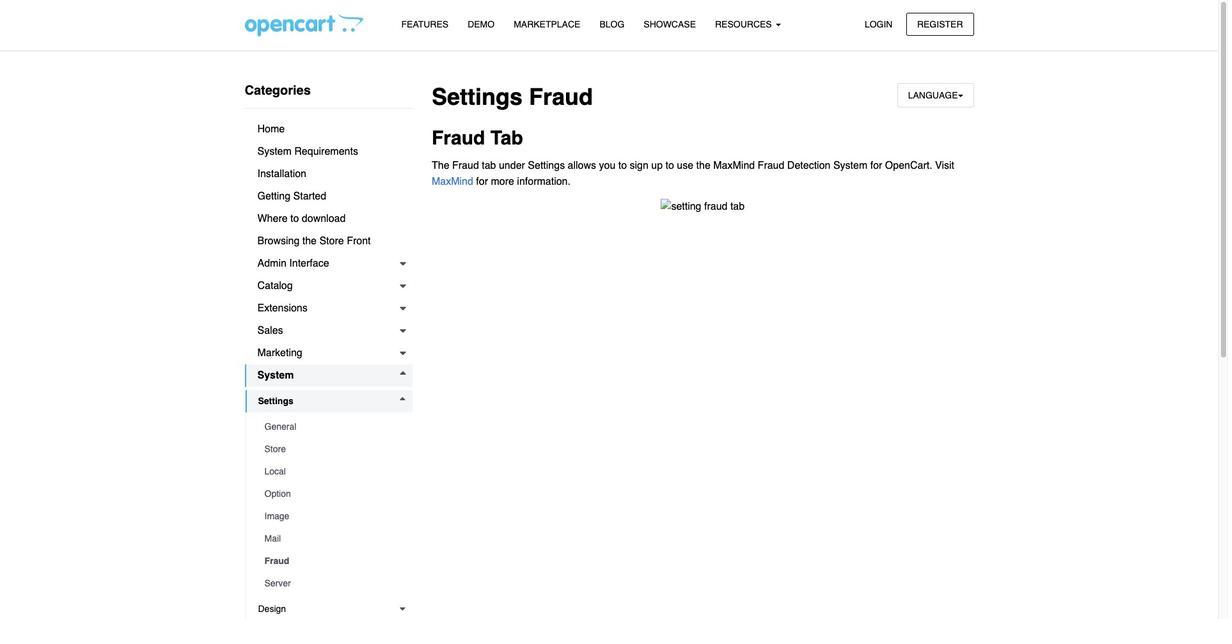 Task type: locate. For each thing, give the bounding box(es) containing it.
1 vertical spatial system
[[834, 160, 868, 171]]

resources
[[715, 19, 775, 29]]

fraud
[[529, 84, 593, 110], [432, 127, 485, 149], [452, 160, 479, 171], [758, 160, 785, 171], [265, 556, 289, 566]]

the up interface
[[303, 235, 317, 247]]

settings inside the fraud tab under settings allows you to sign up to use the maxmind fraud detection system for opencart. visit maxmind for more information.
[[528, 160, 565, 171]]

to right up
[[666, 160, 674, 171]]

system down the marketing
[[258, 370, 294, 381]]

0 vertical spatial store
[[320, 235, 344, 247]]

where to download
[[258, 213, 346, 225]]

0 horizontal spatial maxmind
[[432, 176, 473, 188]]

language
[[908, 90, 958, 100]]

1 vertical spatial the
[[303, 235, 317, 247]]

register link
[[907, 12, 974, 36]]

browsing
[[258, 235, 300, 247]]

general
[[265, 422, 296, 432]]

to
[[619, 160, 627, 171], [666, 160, 674, 171], [291, 213, 299, 225]]

settings up the general
[[258, 396, 294, 406]]

to right you
[[619, 160, 627, 171]]

language button
[[898, 83, 974, 108]]

1 vertical spatial for
[[476, 176, 488, 188]]

blog link
[[590, 13, 634, 36]]

system right detection
[[834, 160, 868, 171]]

system for system link
[[258, 370, 294, 381]]

for down tab
[[476, 176, 488, 188]]

settings up fraud tab
[[432, 84, 523, 110]]

to right where
[[291, 213, 299, 225]]

maxmind down the
[[432, 176, 473, 188]]

system link
[[245, 365, 413, 387]]

tab
[[482, 160, 496, 171]]

demo link
[[458, 13, 504, 36]]

catalog link
[[245, 275, 413, 298]]

store down where to download link
[[320, 235, 344, 247]]

option
[[265, 489, 291, 499]]

1 horizontal spatial settings
[[432, 84, 523, 110]]

system down home on the top of page
[[258, 146, 292, 157]]

fraud link
[[252, 550, 413, 573]]

0 horizontal spatial the
[[303, 235, 317, 247]]

1 horizontal spatial the
[[697, 160, 711, 171]]

showcase link
[[634, 13, 706, 36]]

mail
[[265, 534, 281, 544]]

system for system requirements
[[258, 146, 292, 157]]

option link
[[252, 483, 413, 506]]

system
[[258, 146, 292, 157], [834, 160, 868, 171], [258, 370, 294, 381]]

more
[[491, 176, 514, 188]]

login link
[[854, 12, 904, 36]]

sales
[[258, 325, 283, 337]]

system inside system link
[[258, 370, 294, 381]]

features link
[[392, 13, 458, 36]]

settings
[[432, 84, 523, 110], [528, 160, 565, 171], [258, 396, 294, 406]]

0 vertical spatial the
[[697, 160, 711, 171]]

2 horizontal spatial settings
[[528, 160, 565, 171]]

for left opencart.
[[871, 160, 883, 171]]

the fraud tab under settings allows you to sign up to use the maxmind fraud detection system for opencart. visit maxmind for more information.
[[432, 160, 955, 188]]

0 vertical spatial settings
[[432, 84, 523, 110]]

admin interface link
[[245, 253, 413, 275]]

where
[[258, 213, 288, 225]]

categories
[[245, 83, 311, 98]]

server link
[[252, 573, 413, 595]]

marketplace
[[514, 19, 581, 29]]

2 horizontal spatial to
[[666, 160, 674, 171]]

under
[[499, 160, 525, 171]]

features
[[402, 19, 449, 29]]

0 vertical spatial maxmind
[[714, 160, 755, 171]]

maxmind link
[[432, 176, 473, 188]]

interface
[[289, 258, 329, 269]]

information.
[[517, 176, 571, 188]]

settings for settings link
[[258, 396, 294, 406]]

1 horizontal spatial store
[[320, 235, 344, 247]]

0 vertical spatial system
[[258, 146, 292, 157]]

0 horizontal spatial for
[[476, 176, 488, 188]]

store up local
[[265, 444, 286, 454]]

1 vertical spatial settings
[[528, 160, 565, 171]]

maxmind
[[714, 160, 755, 171], [432, 176, 473, 188]]

the right use
[[697, 160, 711, 171]]

getting
[[258, 191, 291, 202]]

1 vertical spatial store
[[265, 444, 286, 454]]

store
[[320, 235, 344, 247], [265, 444, 286, 454]]

maxmind right use
[[714, 160, 755, 171]]

marketplace link
[[504, 13, 590, 36]]

settings for settings fraud
[[432, 84, 523, 110]]

opencart.
[[885, 160, 933, 171]]

sales link
[[245, 320, 413, 342]]

for
[[871, 160, 883, 171], [476, 176, 488, 188]]

0 horizontal spatial settings
[[258, 396, 294, 406]]

you
[[599, 160, 616, 171]]

design link
[[245, 598, 413, 619]]

1 horizontal spatial for
[[871, 160, 883, 171]]

the
[[697, 160, 711, 171], [303, 235, 317, 247]]

0 horizontal spatial store
[[265, 444, 286, 454]]

detection
[[788, 160, 831, 171]]

the inside the fraud tab under settings allows you to sign up to use the maxmind fraud detection system for opencart. visit maxmind for more information.
[[697, 160, 711, 171]]

system inside system requirements link
[[258, 146, 292, 157]]

blog
[[600, 19, 625, 29]]

admin
[[258, 258, 287, 269]]

2 vertical spatial settings
[[258, 396, 294, 406]]

tab
[[491, 127, 523, 149]]

extensions
[[258, 303, 308, 314]]

2 vertical spatial system
[[258, 370, 294, 381]]

visit
[[936, 160, 955, 171]]

browsing the store front link
[[245, 230, 413, 253]]

0 vertical spatial for
[[871, 160, 883, 171]]

settings up the information.
[[528, 160, 565, 171]]

the
[[432, 160, 450, 171]]



Task type: describe. For each thing, give the bounding box(es) containing it.
image
[[265, 511, 289, 521]]

settings fraud
[[432, 84, 593, 110]]

local
[[265, 466, 286, 477]]

home
[[258, 123, 285, 135]]

store inside "link"
[[265, 444, 286, 454]]

opencart - open source shopping cart solution image
[[245, 13, 363, 36]]

demo
[[468, 19, 495, 29]]

showcase
[[644, 19, 696, 29]]

sign
[[630, 160, 649, 171]]

marketing
[[258, 347, 303, 359]]

1 horizontal spatial maxmind
[[714, 160, 755, 171]]

register
[[918, 19, 963, 29]]

store link
[[252, 438, 413, 461]]

local link
[[252, 461, 413, 483]]

started
[[293, 191, 326, 202]]

download
[[302, 213, 346, 225]]

resources link
[[706, 13, 791, 36]]

image link
[[252, 506, 413, 528]]

marketing link
[[245, 342, 413, 365]]

fraud tab
[[432, 127, 523, 149]]

0 horizontal spatial to
[[291, 213, 299, 225]]

requirements
[[295, 146, 358, 157]]

login
[[865, 19, 893, 29]]

server
[[265, 578, 291, 589]]

design
[[258, 604, 286, 614]]

mail link
[[252, 528, 413, 550]]

up
[[652, 160, 663, 171]]

system requirements link
[[245, 141, 413, 163]]

getting started link
[[245, 186, 413, 208]]

where to download link
[[245, 208, 413, 230]]

admin interface
[[258, 258, 329, 269]]

catalog
[[258, 280, 293, 292]]

general link
[[252, 416, 413, 438]]

browsing the store front
[[258, 235, 371, 247]]

the inside browsing the store front link
[[303, 235, 317, 247]]

extensions link
[[245, 298, 413, 320]]

system inside the fraud tab under settings allows you to sign up to use the maxmind fraud detection system for opencart. visit maxmind for more information.
[[834, 160, 868, 171]]

use
[[677, 160, 694, 171]]

installation link
[[245, 163, 413, 186]]

home link
[[245, 118, 413, 141]]

1 horizontal spatial to
[[619, 160, 627, 171]]

system requirements
[[258, 146, 358, 157]]

1 vertical spatial maxmind
[[432, 176, 473, 188]]

front
[[347, 235, 371, 247]]

setting fraud tab image
[[661, 199, 746, 216]]

allows
[[568, 160, 596, 171]]

getting started
[[258, 191, 326, 202]]

settings link
[[245, 390, 413, 413]]

installation
[[258, 168, 307, 180]]



Task type: vqa. For each thing, say whether or not it's contained in the screenshot.
'complete'
no



